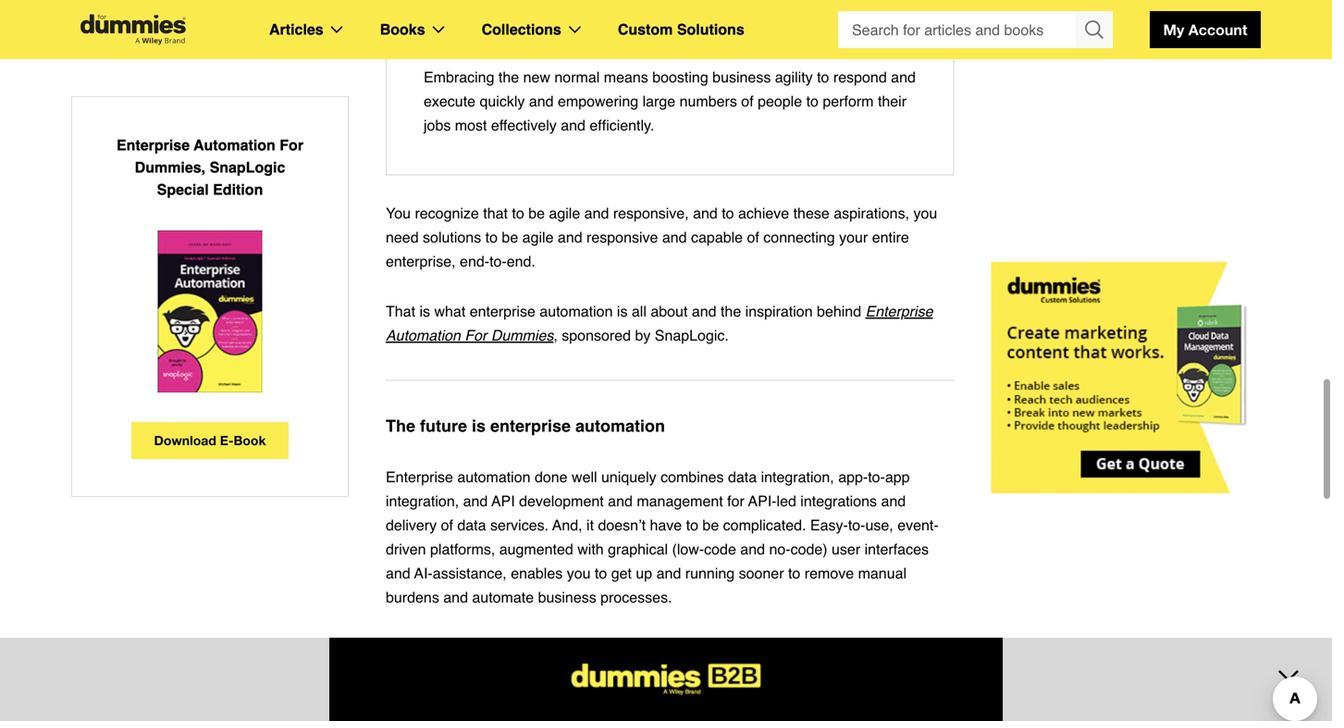 Task type: vqa. For each thing, say whether or not it's contained in the screenshot.
the rightmost you
yes



Task type: locate. For each thing, give the bounding box(es) containing it.
0 vertical spatial agile
[[549, 204, 581, 222]]

custom solutions link
[[618, 18, 745, 42]]

download e-book
[[154, 433, 266, 448]]

for down what
[[465, 327, 487, 344]]

1 vertical spatial agile
[[523, 229, 554, 246]]

and down the responsive,
[[663, 229, 687, 246]]

you right aspirations,
[[914, 204, 938, 222]]

1 horizontal spatial be
[[529, 204, 545, 222]]

future
[[420, 416, 467, 435]]

0 horizontal spatial enterprise
[[117, 137, 190, 154]]

open collections list image
[[569, 26, 581, 33]]

dummies
[[491, 327, 554, 344]]

enterprise right behind at right top
[[866, 303, 933, 320]]

is
[[420, 303, 430, 320], [617, 303, 628, 320], [472, 416, 486, 435]]

2 horizontal spatial is
[[617, 303, 628, 320]]

platforms,
[[430, 540, 495, 558]]

by
[[635, 327, 651, 344]]

download
[[154, 433, 216, 448]]

2 vertical spatial automation
[[458, 468, 531, 485]]

app
[[886, 468, 910, 485]]

automation inside enterprise automation for dummies, snaplogic special edition
[[194, 137, 276, 154]]

code
[[705, 540, 737, 558]]

2 vertical spatial enterprise
[[386, 468, 453, 485]]

solutions
[[677, 21, 745, 38]]

automation up sponsored
[[540, 303, 613, 320]]

and
[[892, 68, 916, 86], [529, 92, 554, 110], [561, 117, 586, 134], [585, 204, 609, 222], [693, 204, 718, 222], [558, 229, 583, 246], [663, 229, 687, 246], [692, 303, 717, 320], [463, 492, 488, 509], [608, 492, 633, 509], [882, 492, 906, 509], [741, 540, 765, 558], [386, 565, 411, 582], [657, 565, 682, 582], [444, 589, 468, 606]]

end-
[[460, 253, 490, 270]]

2 vertical spatial to-
[[849, 516, 866, 534]]

0 vertical spatial automation
[[194, 137, 276, 154]]

for up snaplogic
[[280, 137, 304, 154]]

and left api
[[463, 492, 488, 509]]

of down achieve
[[747, 229, 760, 246]]

1 horizontal spatial to-
[[849, 516, 866, 534]]

1 vertical spatial of
[[747, 229, 760, 246]]

and down assistance,
[[444, 589, 468, 606]]

doesn't
[[598, 516, 646, 534]]

0 vertical spatial for
[[280, 137, 304, 154]]

achieve
[[739, 204, 790, 222]]

led
[[777, 492, 797, 509]]

to- up integrations
[[868, 468, 886, 485]]

is left all
[[617, 303, 628, 320]]

0 horizontal spatial business
[[538, 589, 597, 606]]

responsive,
[[614, 204, 689, 222]]

be up end.
[[502, 229, 519, 246]]

empowering
[[558, 92, 639, 110]]

and up capable
[[693, 204, 718, 222]]

is right future
[[472, 416, 486, 435]]

data
[[728, 468, 757, 485], [458, 516, 486, 534]]

business down the enables at the left bottom of the page
[[538, 589, 597, 606]]

collections
[[482, 21, 562, 38]]

0 vertical spatial the
[[499, 68, 519, 86]]

end.
[[507, 253, 536, 270]]

enterprise
[[117, 137, 190, 154], [866, 303, 933, 320], [386, 468, 453, 485]]

to-
[[490, 253, 507, 270], [868, 468, 886, 485], [849, 516, 866, 534]]

integration, up the led
[[761, 468, 835, 485]]

agile
[[549, 204, 581, 222], [523, 229, 554, 246]]

automation up uniquely
[[576, 416, 666, 435]]

1 horizontal spatial for
[[465, 327, 487, 344]]

burdens
[[386, 589, 439, 606]]

of up platforms,
[[441, 516, 453, 534]]

1 vertical spatial business
[[538, 589, 597, 606]]

be inside enterprise automation done well uniquely combines data integration, app-to-app integration, and api development and management for api-led integrations and delivery of data services. and, it doesn't have to be complicated. easy-to-use, event- driven platforms, augmented with graphical (low-code and no-code) user interfaces and ai-assistance, enables you to get up and running sooner to remove manual burdens and automate business processes.
[[703, 516, 719, 534]]

enterprise up dummies on the left top
[[470, 303, 536, 320]]

2 horizontal spatial enterprise
[[866, 303, 933, 320]]

1 horizontal spatial enterprise
[[386, 468, 453, 485]]

snaplogic.
[[655, 327, 729, 344]]

0 vertical spatial be
[[529, 204, 545, 222]]

be up code on the bottom of page
[[703, 516, 719, 534]]

open book categories image
[[433, 26, 445, 33]]

their
[[878, 92, 907, 110]]

1 horizontal spatial integration,
[[761, 468, 835, 485]]

data up for at the bottom right of page
[[728, 468, 757, 485]]

1 horizontal spatial you
[[914, 204, 938, 222]]

and left the responsive
[[558, 229, 583, 246]]

of inside you recognize that to be agile and responsive, and to achieve these aspirations, you need solutions to be agile and responsive and capable of connecting your entire enterprise, end-to-end.
[[747, 229, 760, 246]]

complicated.
[[724, 516, 807, 534]]

normal
[[555, 68, 600, 86]]

app-
[[839, 468, 868, 485]]

enterprise for is
[[491, 416, 571, 435]]

0 vertical spatial data
[[728, 468, 757, 485]]

sooner
[[739, 565, 784, 582]]

to- inside you recognize that to be agile and responsive, and to achieve these aspirations, you need solutions to be agile and responsive and capable of connecting your entire enterprise, end-to-end.
[[490, 253, 507, 270]]

0 horizontal spatial the
[[499, 68, 519, 86]]

of
[[742, 92, 754, 110], [747, 229, 760, 246], [441, 516, 453, 534]]

1 horizontal spatial the
[[721, 303, 742, 320]]

you inside enterprise automation done well uniquely combines data integration, app-to-app integration, and api development and management for api-led integrations and delivery of data services. and, it doesn't have to be complicated. easy-to-use, event- driven platforms, augmented with graphical (low-code and no-code) user interfaces and ai-assistance, enables you to get up and running sooner to remove manual burdens and automate business processes.
[[567, 565, 591, 582]]

for for dummies
[[465, 327, 487, 344]]

enterprise
[[470, 303, 536, 320], [491, 416, 571, 435]]

book image image
[[158, 230, 262, 392]]

of left people in the right top of the page
[[742, 92, 754, 110]]

0 vertical spatial enterprise
[[470, 303, 536, 320]]

download e-book link
[[131, 422, 289, 459]]

business inside embracing the new normal means boosting business agility to respond and execute quickly and empowering large numbers of people to perform their jobs most effectively and efficiently.
[[713, 68, 771, 86]]

that is what enterprise automation is all about and the inspiration behind
[[386, 303, 866, 320]]

the up quickly
[[499, 68, 519, 86]]

0 vertical spatial you
[[914, 204, 938, 222]]

2 vertical spatial be
[[703, 516, 719, 534]]

be right that
[[529, 204, 545, 222]]

integration,
[[761, 468, 835, 485], [386, 492, 459, 509]]

advertisement element
[[992, 262, 1269, 493], [330, 638, 1003, 721]]

data up platforms,
[[458, 516, 486, 534]]

0 horizontal spatial to-
[[490, 253, 507, 270]]

and,
[[553, 516, 583, 534]]

0 vertical spatial business
[[713, 68, 771, 86]]

the future is enterprise automation
[[386, 416, 666, 435]]

enables
[[511, 565, 563, 582]]

0 vertical spatial automation
[[540, 303, 613, 320]]

need
[[386, 229, 419, 246]]

automation for is
[[576, 416, 666, 435]]

enterprise inside "enterprise automation for dummies"
[[866, 303, 933, 320]]

to down that
[[486, 229, 498, 246]]

the up snaplogic.
[[721, 303, 742, 320]]

to- down that
[[490, 253, 507, 270]]

delivery
[[386, 516, 437, 534]]

is right 'that'
[[420, 303, 430, 320]]

1 vertical spatial automation
[[576, 416, 666, 435]]

automation
[[540, 303, 613, 320], [576, 416, 666, 435], [458, 468, 531, 485]]

automation up snaplogic
[[194, 137, 276, 154]]

2 vertical spatial of
[[441, 516, 453, 534]]

group
[[839, 11, 1114, 48]]

1 vertical spatial enterprise
[[491, 416, 571, 435]]

enterprise automation for dummies
[[386, 303, 933, 344]]

large
[[643, 92, 676, 110]]

1 vertical spatial you
[[567, 565, 591, 582]]

of inside enterprise automation done well uniquely combines data integration, app-to-app integration, and api development and management for api-led integrations and delivery of data services. and, it doesn't have to be complicated. easy-to-use, event- driven platforms, augmented with graphical (low-code and no-code) user interfaces and ai-assistance, enables you to get up and running sooner to remove manual burdens and automate business processes.
[[441, 516, 453, 534]]

enterprise inside enterprise automation for dummies, snaplogic special edition
[[117, 137, 190, 154]]

for inside enterprise automation for dummies, snaplogic special edition
[[280, 137, 304, 154]]

business
[[713, 68, 771, 86], [538, 589, 597, 606]]

most
[[455, 117, 487, 134]]

automation down 'that'
[[386, 327, 461, 344]]

2 horizontal spatial be
[[703, 516, 719, 534]]

application integration is sharing record-level, operational data between two or more applications. image
[[424, 684, 917, 721]]

numbers
[[680, 92, 738, 110]]

1 vertical spatial be
[[502, 229, 519, 246]]

interfaces
[[865, 540, 929, 558]]

business up numbers
[[713, 68, 771, 86]]

quickly
[[480, 92, 525, 110]]

1 horizontal spatial business
[[713, 68, 771, 86]]

0 horizontal spatial automation
[[194, 137, 276, 154]]

e-
[[220, 433, 234, 448]]

to
[[817, 68, 830, 86], [807, 92, 819, 110], [512, 204, 525, 222], [722, 204, 735, 222], [486, 229, 498, 246], [686, 516, 699, 534], [595, 565, 607, 582], [789, 565, 801, 582]]

enterprise up done
[[491, 416, 571, 435]]

0 horizontal spatial integration,
[[386, 492, 459, 509]]

api
[[492, 492, 515, 509]]

to down agility
[[807, 92, 819, 110]]

development
[[519, 492, 604, 509]]

enterprise up dummies,
[[117, 137, 190, 154]]

0 horizontal spatial data
[[458, 516, 486, 534]]

automate
[[472, 589, 534, 606]]

graphical
[[608, 540, 668, 558]]

1 vertical spatial for
[[465, 327, 487, 344]]

to- up user
[[849, 516, 866, 534]]

no-
[[770, 540, 791, 558]]

0 vertical spatial enterprise
[[117, 137, 190, 154]]

agile up end.
[[523, 229, 554, 246]]

close this dialog image
[[1305, 646, 1324, 664]]

0 vertical spatial to-
[[490, 253, 507, 270]]

assistance,
[[433, 565, 507, 582]]

1 vertical spatial automation
[[386, 327, 461, 344]]

0 vertical spatial of
[[742, 92, 754, 110]]

you down with
[[567, 565, 591, 582]]

enterprise up delivery
[[386, 468, 453, 485]]

ai-
[[414, 565, 433, 582]]

integration, up delivery
[[386, 492, 459, 509]]

automation inside "enterprise automation for dummies"
[[386, 327, 461, 344]]

0 vertical spatial integration,
[[761, 468, 835, 485]]

2 horizontal spatial to-
[[868, 468, 886, 485]]

0 horizontal spatial you
[[567, 565, 591, 582]]

you
[[914, 204, 938, 222], [567, 565, 591, 582]]

automation inside enterprise automation done well uniquely combines data integration, app-to-app integration, and api development and management for api-led integrations and delivery of data services. and, it doesn't have to be complicated. easy-to-use, event- driven platforms, augmented with graphical (low-code and no-code) user interfaces and ai-assistance, enables you to get up and running sooner to remove manual burdens and automate business processes.
[[458, 468, 531, 485]]

agile right that
[[549, 204, 581, 222]]

for
[[280, 137, 304, 154], [465, 327, 487, 344]]

of inside embracing the new normal means boosting business agility to respond and execute quickly and empowering large numbers of people to perform their jobs most effectively and efficiently.
[[742, 92, 754, 110]]

for for dummies,
[[280, 137, 304, 154]]

automation for dummies
[[386, 327, 461, 344]]

automation up api
[[458, 468, 531, 485]]

1 vertical spatial enterprise
[[866, 303, 933, 320]]

1 horizontal spatial automation
[[386, 327, 461, 344]]

for inside "enterprise automation for dummies"
[[465, 327, 487, 344]]

0 horizontal spatial for
[[280, 137, 304, 154]]



Task type: describe. For each thing, give the bounding box(es) containing it.
respond
[[834, 68, 887, 86]]

for
[[728, 492, 745, 509]]

automation for what
[[540, 303, 613, 320]]

logo image
[[71, 14, 195, 45]]

enterprise for enterprise automation for dummies, snaplogic special edition
[[117, 137, 190, 154]]

processes.
[[601, 589, 672, 606]]

and down new
[[529, 92, 554, 110]]

get
[[612, 565, 632, 582]]

and down app
[[882, 492, 906, 509]]

enterprise automation done well uniquely combines data integration, app-to-app integration, and api development and management for api-led integrations and delivery of data services. and, it doesn't have to be complicated. easy-to-use, event- driven platforms, augmented with graphical (low-code and no-code) user interfaces and ai-assistance, enables you to get up and running sooner to remove manual burdens and automate business processes.
[[386, 468, 939, 606]]

of for responsive,
[[747, 229, 760, 246]]

enterprise for enterprise automation for dummies
[[866, 303, 933, 320]]

solutions
[[423, 229, 481, 246]]

services.
[[491, 516, 549, 534]]

to down no-
[[789, 565, 801, 582]]

my account link
[[1151, 11, 1262, 48]]

it
[[587, 516, 594, 534]]

the
[[386, 416, 416, 435]]

integrations
[[801, 492, 877, 509]]

0 horizontal spatial is
[[420, 303, 430, 320]]

well
[[572, 468, 598, 485]]

1 vertical spatial to-
[[868, 468, 886, 485]]

inspiration
[[746, 303, 813, 320]]

user
[[832, 540, 861, 558]]

1 vertical spatial advertisement element
[[330, 638, 1003, 721]]

and right up
[[657, 565, 682, 582]]

1 vertical spatial the
[[721, 303, 742, 320]]

enterprise for what
[[470, 303, 536, 320]]

have
[[650, 516, 682, 534]]

remove
[[805, 565, 854, 582]]

my account
[[1164, 21, 1248, 38]]

boosting
[[653, 68, 709, 86]]

execute
[[424, 92, 476, 110]]

to up capable
[[722, 204, 735, 222]]

and up snaplogic.
[[692, 303, 717, 320]]

1 horizontal spatial data
[[728, 468, 757, 485]]

to up (low-
[[686, 516, 699, 534]]

my
[[1164, 21, 1185, 38]]

connecting
[[764, 229, 836, 246]]

api-
[[749, 492, 777, 509]]

to left get
[[595, 565, 607, 582]]

snaplogic
[[210, 159, 285, 176]]

agility
[[775, 68, 813, 86]]

1 horizontal spatial is
[[472, 416, 486, 435]]

enterprise inside enterprise automation done well uniquely combines data integration, app-to-app integration, and api development and management for api-led integrations and delivery of data services. and, it doesn't have to be complicated. easy-to-use, event- driven platforms, augmented with graphical (low-code and no-code) user interfaces and ai-assistance, enables you to get up and running sooner to remove manual burdens and automate business processes.
[[386, 468, 453, 485]]

augmented
[[500, 540, 574, 558]]

automation for dummies,
[[194, 137, 276, 154]]

entire
[[873, 229, 910, 246]]

,
[[554, 327, 558, 344]]

and up sooner at right bottom
[[741, 540, 765, 558]]

you inside you recognize that to be agile and responsive, and to achieve these aspirations, you need solutions to be agile and responsive and capable of connecting your entire enterprise, end-to-end.
[[914, 204, 938, 222]]

your
[[840, 229, 868, 246]]

and up the responsive
[[585, 204, 609, 222]]

you recognize that to be agile and responsive, and to achieve these aspirations, you need solutions to be agile and responsive and capable of connecting your entire enterprise, end-to-end.
[[386, 204, 938, 270]]

to right agility
[[817, 68, 830, 86]]

behind
[[817, 303, 862, 320]]

, sponsored by snaplogic.
[[554, 327, 729, 344]]

means
[[604, 68, 649, 86]]

books
[[380, 21, 425, 38]]

capable
[[691, 229, 743, 246]]

enterprise automation for dummies link
[[386, 303, 933, 344]]

open article categories image
[[331, 26, 343, 33]]

sponsored
[[562, 327, 631, 344]]

all
[[632, 303, 647, 320]]

people
[[758, 92, 803, 110]]

to right that
[[512, 204, 525, 222]]

custom
[[618, 21, 673, 38]]

book
[[234, 433, 266, 448]]

that
[[483, 204, 508, 222]]

0 horizontal spatial be
[[502, 229, 519, 246]]

0 vertical spatial advertisement element
[[992, 262, 1269, 493]]

and down driven
[[386, 565, 411, 582]]

and up the their
[[892, 68, 916, 86]]

manual
[[859, 565, 907, 582]]

perform
[[823, 92, 874, 110]]

dummies,
[[135, 159, 206, 176]]

event-
[[898, 516, 939, 534]]

of for integration,
[[441, 516, 453, 534]]

code)
[[791, 540, 828, 558]]

driven
[[386, 540, 426, 558]]

1 vertical spatial data
[[458, 516, 486, 534]]

business inside enterprise automation done well uniquely combines data integration, app-to-app integration, and api development and management for api-led integrations and delivery of data services. and, it doesn't have to be complicated. easy-to-use, event- driven platforms, augmented with graphical (low-code and no-code) user interfaces and ai-assistance, enables you to get up and running sooner to remove manual burdens and automate business processes.
[[538, 589, 597, 606]]

articles
[[269, 21, 324, 38]]

about
[[651, 303, 688, 320]]

recognize
[[415, 204, 479, 222]]

with
[[578, 540, 604, 558]]

new
[[524, 68, 551, 86]]

uniquely
[[602, 468, 657, 485]]

embracing
[[424, 68, 495, 86]]

and down empowering
[[561, 117, 586, 134]]

Search for articles and books text field
[[839, 11, 1078, 48]]

special
[[157, 181, 209, 198]]

responsive
[[587, 229, 659, 246]]

enterprise automation for dummies, snaplogic special edition
[[117, 137, 304, 198]]

the inside embracing the new normal means boosting business agility to respond and execute quickly and empowering large numbers of people to perform their jobs most effectively and efficiently.
[[499, 68, 519, 86]]

(low-
[[672, 540, 705, 558]]

effectively
[[491, 117, 557, 134]]

what
[[435, 303, 466, 320]]

these
[[794, 204, 830, 222]]

easy-
[[811, 516, 849, 534]]

combines
[[661, 468, 724, 485]]

management
[[637, 492, 724, 509]]

that
[[386, 303, 416, 320]]

account
[[1189, 21, 1248, 38]]

aspirations,
[[834, 204, 910, 222]]

1 vertical spatial integration,
[[386, 492, 459, 509]]

and up doesn't
[[608, 492, 633, 509]]

edition
[[213, 181, 263, 198]]

jobs
[[424, 117, 451, 134]]

up
[[636, 565, 653, 582]]

done
[[535, 468, 568, 485]]

use,
[[866, 516, 894, 534]]



